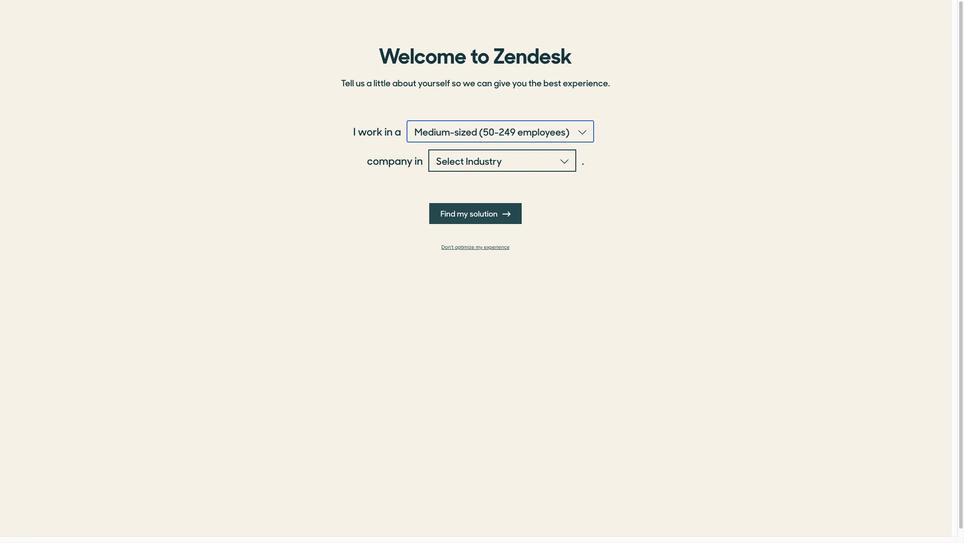 Task type: describe. For each thing, give the bounding box(es) containing it.
welcome to zendesk
[[379, 39, 572, 69]]

give
[[494, 76, 511, 89]]

.
[[582, 153, 584, 168]]

0 vertical spatial in
[[385, 124, 393, 139]]

little
[[374, 76, 391, 89]]

can
[[477, 76, 492, 89]]

we
[[463, 76, 475, 89]]

welcome
[[379, 39, 467, 69]]

find     my solution
[[441, 208, 499, 219]]

experience
[[484, 244, 510, 251]]

0 vertical spatial a
[[367, 76, 372, 89]]

zendesk
[[493, 39, 572, 69]]

find
[[441, 208, 456, 219]]

to
[[470, 39, 490, 69]]

experience.
[[563, 76, 610, 89]]



Task type: locate. For each thing, give the bounding box(es) containing it.
in right company
[[415, 153, 423, 168]]

yourself
[[418, 76, 450, 89]]

0 horizontal spatial in
[[385, 124, 393, 139]]

don't
[[442, 244, 454, 251]]

us
[[356, 76, 365, 89]]

in right work
[[385, 124, 393, 139]]

1 horizontal spatial in
[[415, 153, 423, 168]]

my
[[457, 208, 468, 219], [476, 244, 483, 251]]

0 vertical spatial my
[[457, 208, 468, 219]]

1 vertical spatial in
[[415, 153, 423, 168]]

arrow right image
[[503, 210, 511, 218]]

a
[[367, 76, 372, 89], [395, 124, 401, 139]]

don't optimize my experience link
[[336, 244, 615, 251]]

in
[[385, 124, 393, 139], [415, 153, 423, 168]]

a right work
[[395, 124, 401, 139]]

1 horizontal spatial my
[[476, 244, 483, 251]]

work
[[358, 124, 383, 139]]

the
[[529, 76, 542, 89]]

find     my solution button
[[429, 203, 522, 224]]

i work in a
[[353, 124, 401, 139]]

tell
[[341, 76, 354, 89]]

optimize
[[455, 244, 475, 251]]

1 vertical spatial my
[[476, 244, 483, 251]]

0 horizontal spatial my
[[457, 208, 468, 219]]

1 horizontal spatial a
[[395, 124, 401, 139]]

a right us
[[367, 76, 372, 89]]

tell us a little about yourself so we can give you the best experience.
[[341, 76, 610, 89]]

0 horizontal spatial a
[[367, 76, 372, 89]]

my right find
[[457, 208, 468, 219]]

solution
[[470, 208, 498, 219]]

company in
[[367, 153, 423, 168]]

don't optimize my experience
[[442, 244, 510, 251]]

about
[[392, 76, 416, 89]]

company
[[367, 153, 413, 168]]

my right the optimize
[[476, 244, 483, 251]]

you
[[512, 76, 527, 89]]

1 vertical spatial a
[[395, 124, 401, 139]]

i
[[353, 124, 356, 139]]

best
[[544, 76, 561, 89]]

my inside button
[[457, 208, 468, 219]]

so
[[452, 76, 461, 89]]



Task type: vqa. For each thing, say whether or not it's contained in the screenshot.
EMAIL
no



